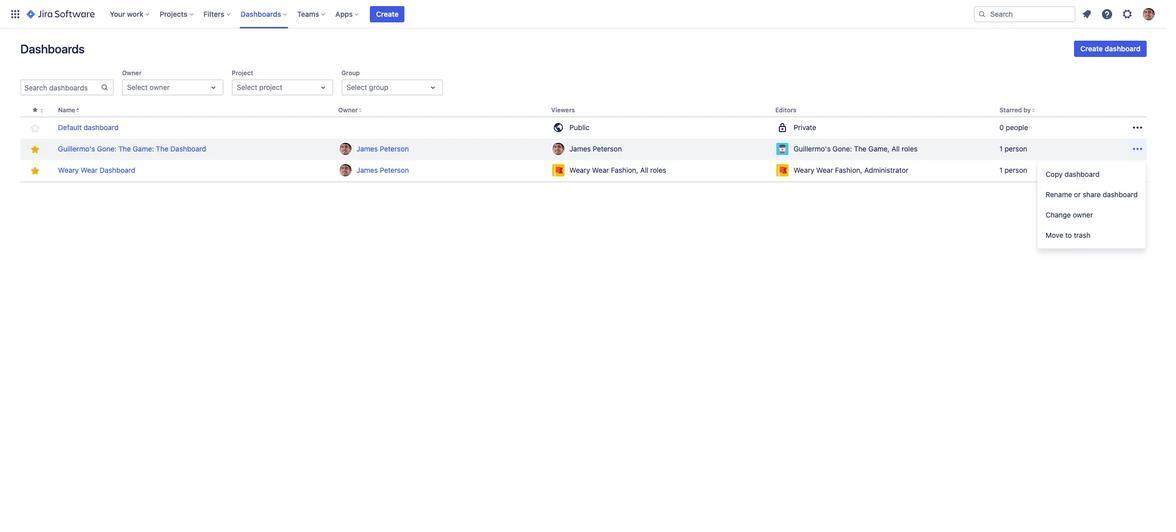 Task type: vqa. For each thing, say whether or not it's contained in the screenshot.


Task type: describe. For each thing, give the bounding box(es) containing it.
copy dashboard
[[1046, 170, 1100, 178]]

0 vertical spatial roles
[[902, 144, 918, 153]]

guillermo's gone: the game, all roles
[[794, 144, 918, 153]]

select for select owner
[[127, 83, 148, 92]]

create for create
[[376, 9, 399, 18]]

help image
[[1102, 8, 1114, 20]]

default dashboard
[[58, 123, 119, 132]]

wear for weary wear fashion, all roles
[[592, 166, 609, 174]]

default dashboard link
[[58, 123, 119, 133]]

Search field
[[975, 6, 1076, 22]]

group containing copy dashboard
[[1038, 161, 1147, 249]]

dashboard for default dashboard
[[84, 123, 119, 132]]

select for select project
[[237, 83, 258, 92]]

weary for weary wear fashion, all roles
[[570, 166, 591, 174]]

Search dashboards text field
[[21, 80, 101, 95]]

by
[[1024, 106, 1031, 114]]

owner for change owner
[[1074, 210, 1094, 219]]

Project text field
[[237, 82, 239, 93]]

primary element
[[6, 0, 975, 28]]

private
[[794, 123, 817, 132]]

select owner
[[127, 83, 170, 92]]

name button
[[58, 106, 75, 114]]

wear for weary wear dashboard
[[81, 166, 98, 174]]

starred by
[[1000, 106, 1031, 114]]

dashboard inside button
[[1103, 190, 1138, 199]]

guillermo's for guillermo's gone: the game, all roles
[[794, 144, 831, 153]]

guillermo's gone: the game: the dashboard link
[[58, 144, 206, 154]]

filters button
[[201, 6, 235, 22]]

administrator
[[865, 166, 909, 174]]

1 person for weary wear fashion, administrator
[[1000, 166, 1028, 174]]

settings image
[[1122, 8, 1134, 20]]

copy dashboard button
[[1038, 164, 1147, 185]]

the for guillermo's gone: the game, all roles
[[854, 144, 867, 153]]

default
[[58, 123, 82, 132]]

move to trash
[[1046, 231, 1091, 239]]

create for create dashboard
[[1081, 44, 1104, 53]]

teams button
[[294, 6, 330, 22]]

public
[[570, 123, 590, 132]]

fashion, for administrator
[[836, 166, 863, 174]]

james peterson link for james peterson
[[338, 142, 543, 156]]

owner inside dashboards details element
[[338, 106, 358, 114]]

share
[[1083, 190, 1102, 199]]

owner button
[[338, 106, 358, 114]]

dashboards inside popup button
[[241, 9, 281, 18]]

0 horizontal spatial all
[[641, 166, 649, 174]]

0 horizontal spatial dashboard
[[100, 166, 135, 174]]

open image for owner
[[207, 81, 220, 94]]

rename
[[1046, 190, 1073, 199]]

trash
[[1074, 231, 1091, 239]]

open image for group
[[427, 81, 439, 94]]

weary wear fashion, all roles
[[570, 166, 667, 174]]

notifications image
[[1081, 8, 1094, 20]]

fashion, for all
[[611, 166, 639, 174]]

change owner
[[1046, 210, 1094, 219]]

1 person for guillermo's gone: the game, all roles
[[1000, 144, 1028, 153]]

james for weary
[[357, 166, 378, 174]]

rename or share dashboard button
[[1038, 185, 1147, 205]]

group
[[342, 69, 360, 77]]

star guillermo's gone: the game: the dashboard image
[[29, 143, 41, 156]]

peterson for weary
[[380, 166, 409, 174]]

guillermo's gone: the game: the dashboard
[[58, 144, 206, 153]]

banner containing your work
[[0, 0, 1168, 28]]

project
[[259, 83, 283, 92]]

gone: for game,
[[833, 144, 853, 153]]



Task type: locate. For each thing, give the bounding box(es) containing it.
1 horizontal spatial create
[[1081, 44, 1104, 53]]

1 select from the left
[[127, 83, 148, 92]]

1 more image from the top
[[1132, 122, 1144, 134]]

dashboard for create dashboard
[[1105, 44, 1141, 53]]

1 person left the copy
[[1000, 166, 1028, 174]]

guillermo's down default
[[58, 144, 95, 153]]

1 fashion, from the left
[[611, 166, 639, 174]]

2 gone: from the left
[[833, 144, 853, 153]]

0 vertical spatial owner
[[122, 69, 142, 77]]

2 weary from the left
[[570, 166, 591, 174]]

0 horizontal spatial gone:
[[97, 144, 117, 153]]

1 horizontal spatial all
[[892, 144, 900, 153]]

the right game:
[[156, 144, 169, 153]]

0 horizontal spatial open image
[[207, 81, 220, 94]]

1 horizontal spatial gone:
[[833, 144, 853, 153]]

1 vertical spatial roles
[[651, 166, 667, 174]]

projects button
[[157, 6, 198, 22]]

all
[[892, 144, 900, 153], [641, 166, 649, 174]]

group
[[1038, 161, 1147, 249]]

1 vertical spatial dashboards
[[20, 42, 85, 56]]

the
[[118, 144, 131, 153], [156, 144, 169, 153], [854, 144, 867, 153]]

dashboards right filters popup button
[[241, 9, 281, 18]]

move to trash button
[[1038, 225, 1147, 246]]

0 horizontal spatial create
[[376, 9, 399, 18]]

1 vertical spatial james peterson link
[[338, 163, 543, 178]]

1 1 from the top
[[1000, 144, 1003, 153]]

james peterson
[[357, 144, 409, 153], [570, 144, 622, 153], [357, 166, 409, 174]]

create dashboard button
[[1075, 41, 1147, 57]]

1 horizontal spatial open image
[[427, 81, 439, 94]]

dashboard down the guillermo's gone: the game: the dashboard "link"
[[100, 166, 135, 174]]

weary for weary wear dashboard
[[58, 166, 79, 174]]

0 horizontal spatial owner
[[122, 69, 142, 77]]

starred by button
[[1000, 106, 1031, 114]]

0 horizontal spatial select
[[127, 83, 148, 92]]

1 horizontal spatial dashboard
[[171, 144, 206, 153]]

0 vertical spatial dashboard
[[171, 144, 206, 153]]

guillermo's for guillermo's gone: the game: the dashboard
[[58, 144, 95, 153]]

person left the copy
[[1005, 166, 1028, 174]]

0 vertical spatial dashboards
[[241, 9, 281, 18]]

select for select group
[[347, 83, 367, 92]]

guillermo's inside "link"
[[58, 144, 95, 153]]

owner right owner text field
[[150, 83, 170, 92]]

2 open image from the left
[[427, 81, 439, 94]]

owner
[[150, 83, 170, 92], [1074, 210, 1094, 219]]

james for james
[[357, 144, 378, 153]]

more image
[[1132, 122, 1144, 134], [1132, 143, 1144, 155]]

person down people at the top right
[[1005, 144, 1028, 153]]

copy
[[1046, 170, 1063, 178]]

2 james peterson link from the top
[[338, 163, 543, 178]]

0 horizontal spatial fashion,
[[611, 166, 639, 174]]

roles
[[902, 144, 918, 153], [651, 166, 667, 174]]

select group
[[347, 83, 389, 92]]

1 vertical spatial person
[[1005, 166, 1028, 174]]

1 the from the left
[[118, 144, 131, 153]]

2 horizontal spatial the
[[854, 144, 867, 153]]

gone:
[[97, 144, 117, 153], [833, 144, 853, 153]]

1 horizontal spatial wear
[[592, 166, 609, 174]]

your work
[[110, 9, 143, 18]]

owner up trash
[[1074, 210, 1094, 219]]

3 weary from the left
[[794, 166, 815, 174]]

fashion,
[[611, 166, 639, 174], [836, 166, 863, 174]]

1 vertical spatial create
[[1081, 44, 1104, 53]]

1 for guillermo's gone: the game, all roles
[[1000, 144, 1003, 153]]

create inside primary 'element'
[[376, 9, 399, 18]]

1 weary from the left
[[58, 166, 79, 174]]

1 vertical spatial more image
[[1132, 143, 1144, 155]]

dashboard up or
[[1065, 170, 1100, 178]]

wear for weary wear fashion, administrator
[[817, 166, 834, 174]]

change owner button
[[1038, 205, 1147, 225]]

person
[[1005, 144, 1028, 153], [1005, 166, 1028, 174]]

2 guillermo's from the left
[[794, 144, 831, 153]]

1 for weary wear fashion, administrator
[[1000, 166, 1003, 174]]

star default dashboard image
[[29, 122, 41, 134]]

3 the from the left
[[854, 144, 867, 153]]

3 wear from the left
[[817, 166, 834, 174]]

create right apps popup button
[[376, 9, 399, 18]]

weary down the public
[[570, 166, 591, 174]]

select
[[127, 83, 148, 92], [237, 83, 258, 92], [347, 83, 367, 92]]

owner inside 'button'
[[1074, 210, 1094, 219]]

0 people
[[1000, 123, 1029, 132]]

2 fashion, from the left
[[836, 166, 863, 174]]

james peterson link
[[338, 142, 543, 156], [338, 163, 543, 178]]

1 horizontal spatial fashion,
[[836, 166, 863, 174]]

your profile and settings image
[[1143, 8, 1156, 20]]

guillermo's
[[58, 144, 95, 153], [794, 144, 831, 153]]

work
[[127, 9, 143, 18]]

0 horizontal spatial owner
[[150, 83, 170, 92]]

game,
[[869, 144, 890, 153]]

select project
[[237, 83, 283, 92]]

1 vertical spatial 1
[[1000, 166, 1003, 174]]

1 open image from the left
[[207, 81, 220, 94]]

weary wear dashboard link
[[58, 165, 135, 175]]

change
[[1046, 210, 1072, 219]]

viewers
[[552, 106, 575, 114]]

game:
[[133, 144, 154, 153]]

gone: for game:
[[97, 144, 117, 153]]

3 select from the left
[[347, 83, 367, 92]]

weary down the private
[[794, 166, 815, 174]]

owner for select owner
[[150, 83, 170, 92]]

weary for weary wear fashion, administrator
[[794, 166, 815, 174]]

1 1 person from the top
[[1000, 144, 1028, 153]]

0 horizontal spatial dashboards
[[20, 42, 85, 56]]

1 gone: from the left
[[97, 144, 117, 153]]

owner down group text field
[[338, 106, 358, 114]]

dashboard
[[171, 144, 206, 153], [100, 166, 135, 174]]

appswitcher icon image
[[9, 8, 21, 20]]

0 vertical spatial 1 person
[[1000, 144, 1028, 153]]

james peterson for weary
[[357, 166, 409, 174]]

star weary wear dashboard image
[[29, 165, 41, 177]]

the left game:
[[118, 144, 131, 153]]

1 horizontal spatial owner
[[338, 106, 358, 114]]

person for weary wear fashion, administrator
[[1005, 166, 1028, 174]]

jira software image
[[26, 8, 95, 20], [26, 8, 95, 20]]

1 vertical spatial owner
[[1074, 210, 1094, 219]]

dashboard right game:
[[171, 144, 206, 153]]

1 vertical spatial all
[[641, 166, 649, 174]]

gone: up weary wear dashboard
[[97, 144, 117, 153]]

peterson
[[380, 144, 409, 153], [593, 144, 622, 153], [380, 166, 409, 174]]

1 horizontal spatial guillermo's
[[794, 144, 831, 153]]

owner
[[122, 69, 142, 77], [338, 106, 358, 114]]

2 1 from the top
[[1000, 166, 1003, 174]]

0 horizontal spatial wear
[[81, 166, 98, 174]]

james peterson for james
[[357, 144, 409, 153]]

0 vertical spatial 1
[[1000, 144, 1003, 153]]

0 horizontal spatial the
[[118, 144, 131, 153]]

projects
[[160, 9, 187, 18]]

0 vertical spatial james peterson link
[[338, 142, 543, 156]]

Group text field
[[347, 82, 349, 93]]

1 person
[[1000, 144, 1028, 153], [1000, 166, 1028, 174]]

create
[[376, 9, 399, 18], [1081, 44, 1104, 53]]

1 horizontal spatial owner
[[1074, 210, 1094, 219]]

wear
[[81, 166, 98, 174], [592, 166, 609, 174], [817, 166, 834, 174]]

create button
[[370, 6, 405, 22]]

1 horizontal spatial weary
[[570, 166, 591, 174]]

guillermo's down the private
[[794, 144, 831, 153]]

0
[[1000, 123, 1005, 132]]

weary right star weary wear dashboard image at the left of page
[[58, 166, 79, 174]]

1 vertical spatial dashboard
[[100, 166, 135, 174]]

project
[[232, 69, 253, 77]]

2 wear from the left
[[592, 166, 609, 174]]

0 vertical spatial owner
[[150, 83, 170, 92]]

0 vertical spatial create
[[376, 9, 399, 18]]

1 person down 0 people
[[1000, 144, 1028, 153]]

1 horizontal spatial the
[[156, 144, 169, 153]]

the left game,
[[854, 144, 867, 153]]

1 wear from the left
[[81, 166, 98, 174]]

Owner text field
[[127, 82, 129, 93]]

teams
[[297, 9, 319, 18]]

2 the from the left
[[156, 144, 169, 153]]

0 vertical spatial all
[[892, 144, 900, 153]]

0 horizontal spatial weary
[[58, 166, 79, 174]]

dashboards
[[241, 9, 281, 18], [20, 42, 85, 56]]

peterson for james
[[380, 144, 409, 153]]

1
[[1000, 144, 1003, 153], [1000, 166, 1003, 174]]

1 guillermo's from the left
[[58, 144, 95, 153]]

weary wear fashion, administrator
[[794, 166, 909, 174]]

0 vertical spatial person
[[1005, 144, 1028, 153]]

name
[[58, 106, 75, 114]]

2 person from the top
[[1005, 166, 1028, 174]]

dashboard inside "link"
[[171, 144, 206, 153]]

rename or share dashboard
[[1046, 190, 1138, 199]]

your
[[110, 9, 125, 18]]

gone: inside "link"
[[97, 144, 117, 153]]

0 horizontal spatial guillermo's
[[58, 144, 95, 153]]

1 horizontal spatial select
[[237, 83, 258, 92]]

2 select from the left
[[237, 83, 258, 92]]

move
[[1046, 231, 1064, 239]]

2 more image from the top
[[1132, 143, 1144, 155]]

people
[[1006, 123, 1029, 132]]

weary wear dashboard
[[58, 166, 135, 174]]

2 horizontal spatial wear
[[817, 166, 834, 174]]

2 horizontal spatial select
[[347, 83, 367, 92]]

dashboard right default
[[84, 123, 119, 132]]

to
[[1066, 231, 1073, 239]]

2 1 person from the top
[[1000, 166, 1028, 174]]

gone: up weary wear fashion, administrator
[[833, 144, 853, 153]]

create dashboard
[[1081, 44, 1141, 53]]

0 horizontal spatial roles
[[651, 166, 667, 174]]

james
[[357, 144, 378, 153], [570, 144, 591, 153], [357, 166, 378, 174]]

editors
[[776, 106, 797, 114]]

dashboard down settings icon
[[1105, 44, 1141, 53]]

create down notifications icon
[[1081, 44, 1104, 53]]

0 vertical spatial more image
[[1132, 122, 1144, 134]]

search image
[[979, 10, 987, 18]]

james peterson link for weary wear fashion, all roles
[[338, 163, 543, 178]]

dashboard
[[1105, 44, 1141, 53], [84, 123, 119, 132], [1065, 170, 1100, 178], [1103, 190, 1138, 199]]

dashboards button
[[238, 6, 291, 22]]

banner
[[0, 0, 1168, 28]]

apps button
[[333, 6, 363, 22]]

dashboards details element
[[20, 104, 1147, 183]]

group
[[369, 83, 389, 92]]

open image
[[317, 81, 329, 94]]

dashboard right "share"
[[1103, 190, 1138, 199]]

1 horizontal spatial roles
[[902, 144, 918, 153]]

or
[[1075, 190, 1081, 199]]

1 vertical spatial 1 person
[[1000, 166, 1028, 174]]

dashboard for copy dashboard
[[1065, 170, 1100, 178]]

1 person from the top
[[1005, 144, 1028, 153]]

1 horizontal spatial dashboards
[[241, 9, 281, 18]]

apps
[[336, 9, 353, 18]]

2 horizontal spatial weary
[[794, 166, 815, 174]]

dashboard inside "link"
[[84, 123, 119, 132]]

owner up owner text field
[[122, 69, 142, 77]]

person for guillermo's gone: the game, all roles
[[1005, 144, 1028, 153]]

your work button
[[107, 6, 154, 22]]

1 james peterson link from the top
[[338, 142, 543, 156]]

weary
[[58, 166, 79, 174], [570, 166, 591, 174], [794, 166, 815, 174]]

dashboards up search dashboards text box
[[20, 42, 85, 56]]

filters
[[204, 9, 224, 18]]

starred
[[1000, 106, 1023, 114]]

open image
[[207, 81, 220, 94], [427, 81, 439, 94]]

1 vertical spatial owner
[[338, 106, 358, 114]]

the for guillermo's gone: the game: the dashboard
[[118, 144, 131, 153]]



